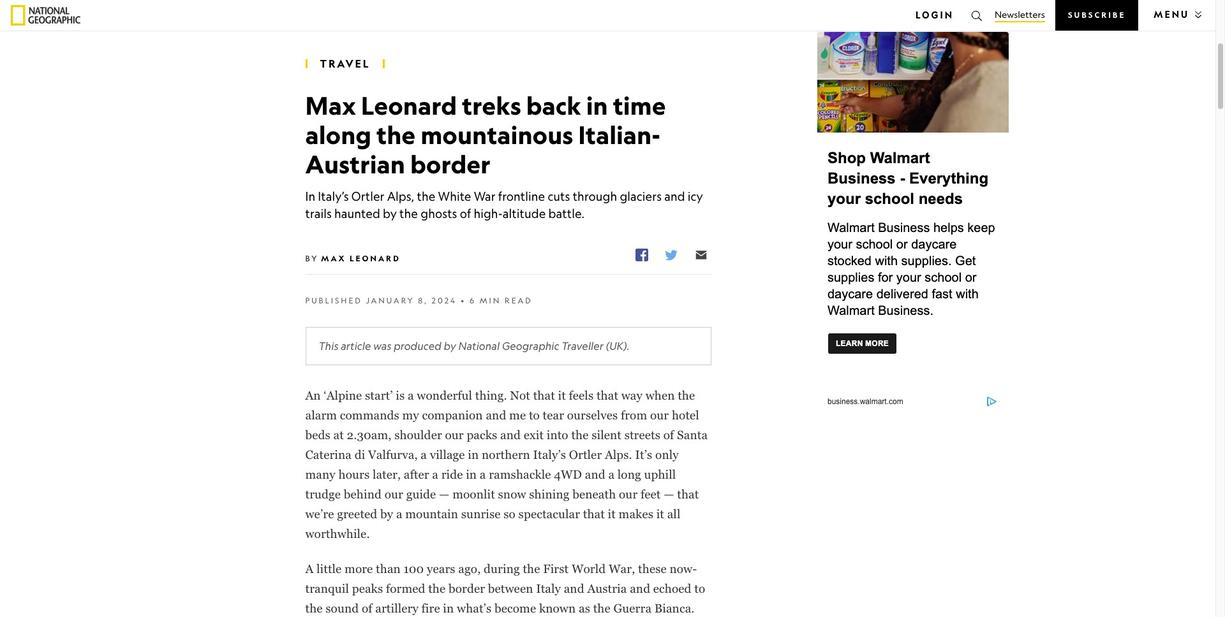 Task type: vqa. For each thing, say whether or not it's contained in the screenshot.
'history'
no



Task type: locate. For each thing, give the bounding box(es) containing it.
guerra
[[614, 603, 652, 616]]

1 horizontal spatial to
[[695, 583, 706, 596]]

the up hotel
[[678, 389, 695, 403]]

northern
[[482, 449, 530, 462]]

through
[[573, 190, 618, 204]]

by max leonard element
[[305, 252, 632, 265]]

haunted
[[335, 207, 380, 221]]

— down ride at bottom left
[[439, 488, 450, 502]]

0 horizontal spatial —
[[439, 488, 450, 502]]

border
[[410, 149, 491, 180], [449, 583, 485, 596]]

border up white
[[410, 149, 491, 180]]

0 vertical spatial by
[[383, 207, 397, 221]]

ride
[[442, 468, 463, 482]]

companion
[[422, 409, 483, 422]]

0 vertical spatial italy's
[[318, 190, 349, 204]]

italy's down into
[[533, 449, 566, 462]]

0 vertical spatial max
[[305, 90, 356, 121]]

back
[[527, 90, 581, 121]]

high-
[[474, 207, 503, 221]]

a
[[408, 389, 414, 403], [421, 449, 427, 462], [432, 468, 439, 482], [480, 468, 486, 482], [609, 468, 615, 482], [396, 508, 403, 521]]

0 vertical spatial border
[[410, 149, 491, 180]]

border inside a little more than 100 years ago, during the first world war, these now- tranquil peaks formed the border between italy and austria and echoed to the sound of artillery fire in what's become known as the guerra bianc
[[449, 583, 485, 596]]

austria
[[588, 583, 627, 596]]

in italy's ortler alps, the white war frontline cuts through glaciers and icy trails haunted by the ghosts of high-altitude battle.
[[305, 190, 703, 221]]

and up as
[[564, 583, 585, 596]]

2 horizontal spatial of
[[664, 429, 674, 442]]

1 — from the left
[[439, 488, 450, 502]]

1 vertical spatial leonard
[[350, 254, 401, 263]]

border down ago,
[[449, 583, 485, 596]]

more
[[345, 563, 373, 576]]

at
[[334, 429, 344, 442]]

1 vertical spatial ortler
[[569, 449, 602, 462]]

feet
[[641, 488, 661, 502]]

become
[[495, 603, 536, 616]]

it left makes
[[608, 508, 616, 521]]

leonard inside max leonard treks back in time along the mountainous italian- austrian border
[[361, 90, 457, 121]]

me
[[509, 409, 526, 422]]

border inside max leonard treks back in time along the mountainous italian- austrian border
[[410, 149, 491, 180]]

silent
[[592, 429, 622, 442]]

the down tranquil
[[305, 603, 323, 616]]

advertisement element
[[817, 32, 1009, 415]]

commands
[[340, 409, 400, 422]]

published january 8, 2024 • 6 min read
[[305, 296, 533, 306]]

by right "greeted"
[[380, 508, 393, 521]]

of down peaks
[[362, 603, 373, 616]]

to inside an 'alpine start' is a wonderful thing. not that it feels that way when the alarm commands my companion and me to tear ourselves from our hotel beds at 2.30am, shoulder our packs and exit into the silent streets of santa caterina di valfurva, a village in northern italy's ortler alps. it's only many hours later, after a ride in a ramshackle 4wd and a long uphill trudge behind our guide — moonlit snow shining beneath our feet — that we're greeted by a mountain sunrise so spectacular that it makes it all worthwhile.
[[529, 409, 540, 422]]

national geographic logo - home image
[[11, 5, 80, 26]]

2 vertical spatial by
[[380, 508, 393, 521]]

search image
[[971, 10, 984, 22]]

of inside a little more than 100 years ago, during the first world war, these now- tranquil peaks formed the border between italy and austria and echoed to the sound of artillery fire in what's become known as the guerra bianc
[[362, 603, 373, 616]]

that
[[534, 389, 555, 403], [597, 389, 619, 403], [678, 488, 699, 502], [583, 508, 605, 521]]

in inside max leonard treks back in time along the mountainous italian- austrian border
[[587, 90, 608, 121]]

ortler up 4wd
[[569, 449, 602, 462]]

the
[[377, 120, 416, 150], [417, 190, 436, 204], [400, 207, 418, 221], [678, 389, 695, 403], [572, 429, 589, 442], [523, 563, 540, 576], [428, 583, 446, 596], [305, 603, 323, 616], [593, 603, 611, 616]]

makes
[[619, 508, 654, 521]]

0 vertical spatial of
[[460, 207, 471, 221]]

1 horizontal spatial —
[[664, 488, 675, 502]]

war,
[[609, 563, 635, 576]]

hours
[[339, 468, 370, 482]]

read
[[505, 296, 533, 306]]

in
[[305, 190, 315, 204]]

—
[[439, 488, 450, 502], [664, 488, 675, 502]]

national
[[459, 340, 500, 353]]

village
[[430, 449, 465, 462]]

0 horizontal spatial to
[[529, 409, 540, 422]]

a left ride at bottom left
[[432, 468, 439, 482]]

max right by on the top of the page
[[321, 254, 346, 263]]

and left icy
[[665, 190, 685, 204]]

shining
[[529, 488, 570, 502]]

formed
[[386, 583, 426, 596]]

frontline
[[498, 190, 545, 204]]

it
[[558, 389, 566, 403], [608, 508, 616, 521], [657, 508, 665, 521]]

ortler inside an 'alpine start' is a wonderful thing. not that it feels that way when the alarm commands my companion and me to tear ourselves from our hotel beds at 2.30am, shoulder our packs and exit into the silent streets of santa caterina di valfurva, a village in northern italy's ortler alps. it's only many hours later, after a ride in a ramshackle 4wd and a long uphill trudge behind our guide — moonlit snow shining beneath our feet — that we're greeted by a mountain sunrise so spectacular that it makes it all worthwhile.
[[569, 449, 602, 462]]

into
[[547, 429, 569, 442]]

sunrise
[[461, 508, 501, 521]]

behind
[[344, 488, 382, 502]]

2.30am,
[[347, 429, 392, 442]]

and down thing.
[[486, 409, 507, 422]]

austrian
[[305, 149, 405, 180]]

the right along
[[377, 120, 416, 150]]

of up only
[[664, 429, 674, 442]]

1 horizontal spatial ortler
[[569, 449, 602, 462]]

subscribe
[[1069, 10, 1126, 20]]

january
[[366, 296, 415, 306]]

0 vertical spatial ortler
[[352, 190, 385, 204]]

our
[[651, 409, 669, 422], [445, 429, 464, 442], [385, 488, 403, 502], [619, 488, 638, 502]]

exit
[[524, 429, 544, 442]]

when
[[646, 389, 675, 403]]

menu button
[[1149, 4, 1205, 25]]

world
[[572, 563, 606, 576]]

1 horizontal spatial of
[[460, 207, 471, 221]]

ortler up haunted
[[352, 190, 385, 204]]

2 vertical spatial of
[[362, 603, 373, 616]]

so
[[504, 508, 516, 521]]

0 vertical spatial leonard
[[361, 90, 457, 121]]

guide
[[406, 488, 436, 502]]

by down alps,
[[383, 207, 397, 221]]

by max leonard
[[305, 254, 401, 263]]

shoulder
[[395, 429, 442, 442]]

the right into
[[572, 429, 589, 442]]

peaks
[[352, 583, 383, 596]]

and up beneath
[[585, 468, 606, 482]]

1 vertical spatial italy's
[[533, 449, 566, 462]]

newsletters link
[[995, 8, 1046, 22]]

in
[[587, 90, 608, 121], [468, 449, 479, 462], [466, 468, 477, 482], [443, 603, 454, 616]]

a
[[305, 563, 314, 576]]

0 vertical spatial to
[[529, 409, 540, 422]]

italy's up the trails
[[318, 190, 349, 204]]

trudge
[[305, 488, 341, 502]]

it left all
[[657, 508, 665, 521]]

to down now-
[[695, 583, 706, 596]]

— right feet
[[664, 488, 675, 502]]

article
[[341, 340, 371, 353]]

max down travel
[[305, 90, 356, 121]]

by
[[383, 207, 397, 221], [444, 340, 456, 353], [380, 508, 393, 521]]

of inside an 'alpine start' is a wonderful thing. not that it feels that way when the alarm commands my companion and me to tear ourselves from our hotel beds at 2.30am, shoulder our packs and exit into the silent streets of santa caterina di valfurva, a village in northern italy's ortler alps. it's only many hours later, after a ride in a ramshackle 4wd and a long uphill trudge behind our guide — moonlit snow shining beneath our feet — that we're greeted by a mountain sunrise so spectacular that it makes it all worthwhile.
[[664, 429, 674, 442]]

1 vertical spatial to
[[695, 583, 706, 596]]

it left feels
[[558, 389, 566, 403]]

the down years
[[428, 583, 446, 596]]

1 vertical spatial border
[[449, 583, 485, 596]]

war
[[474, 190, 496, 204]]

alps,
[[387, 190, 415, 204]]

max leonard treks back in time along the mountainous italian- austrian border
[[305, 90, 666, 180]]

by left national
[[444, 340, 456, 353]]

by inside in italy's ortler alps, the white war frontline cuts through glaciers and icy trails haunted by the ghosts of high-altitude battle.
[[383, 207, 397, 221]]

0 horizontal spatial italy's
[[318, 190, 349, 204]]

of down white
[[460, 207, 471, 221]]

what's
[[457, 603, 492, 616]]

max inside max leonard treks back in time along the mountainous italian- austrian border
[[305, 90, 356, 121]]

to right me
[[529, 409, 540, 422]]

our down companion
[[445, 429, 464, 442]]

a right is
[[408, 389, 414, 403]]

long
[[618, 468, 641, 482]]

0 horizontal spatial ortler
[[352, 190, 385, 204]]

sound
[[326, 603, 359, 616]]

in left time
[[587, 90, 608, 121]]

during
[[484, 563, 520, 576]]

italy's inside an 'alpine start' is a wonderful thing. not that it feels that way when the alarm commands my companion and me to tear ourselves from our hotel beds at 2.30am, shoulder our packs and exit into the silent streets of santa caterina di valfurva, a village in northern italy's ortler alps. it's only many hours later, after a ride in a ramshackle 4wd and a long uphill trudge behind our guide — moonlit snow shining beneath our feet — that we're greeted by a mountain sunrise so spectacular that it makes it all worthwhile.
[[533, 449, 566, 462]]

1 horizontal spatial italy's
[[533, 449, 566, 462]]

1 vertical spatial of
[[664, 429, 674, 442]]

mountainous
[[421, 120, 574, 150]]

leonard
[[361, 90, 457, 121], [350, 254, 401, 263]]

in right fire
[[443, 603, 454, 616]]

my
[[403, 409, 419, 422]]

2024
[[432, 296, 457, 306]]

1 horizontal spatial it
[[608, 508, 616, 521]]

and up guerra
[[630, 583, 651, 596]]

that down beneath
[[583, 508, 605, 521]]

'alpine
[[324, 389, 362, 403]]

0 horizontal spatial of
[[362, 603, 373, 616]]



Task type: describe. For each thing, give the bounding box(es) containing it.
is
[[396, 389, 405, 403]]

uphill
[[644, 468, 676, 482]]

this article was produced by national geographic traveller (uk).
[[319, 340, 630, 353]]

an
[[305, 389, 321, 403]]

newsletters
[[995, 9, 1046, 20]]

white
[[438, 190, 471, 204]]

caterina
[[305, 449, 352, 462]]

login button
[[911, 5, 959, 26]]

in right ride at bottom left
[[466, 468, 477, 482]]

cuts
[[548, 190, 570, 204]]

the down alps,
[[400, 207, 418, 221]]

ramshackle
[[489, 468, 551, 482]]

way
[[622, 389, 643, 403]]

trails
[[305, 207, 332, 221]]

snow
[[498, 488, 526, 502]]

that left way
[[597, 389, 619, 403]]

our down long
[[619, 488, 638, 502]]

tear
[[543, 409, 564, 422]]

ortler inside in italy's ortler alps, the white war frontline cuts through glaciers and icy trails haunted by the ghosts of high-altitude battle.
[[352, 190, 385, 204]]

packs
[[467, 429, 498, 442]]

battle.
[[549, 207, 585, 221]]

min
[[480, 296, 501, 306]]

ghosts
[[421, 207, 457, 221]]

6
[[470, 296, 476, 306]]

login
[[916, 10, 954, 20]]

of inside in italy's ortler alps, the white war frontline cuts through glaciers and icy trails haunted by the ghosts of high-altitude battle.
[[460, 207, 471, 221]]

1 vertical spatial by
[[444, 340, 456, 353]]

traveller
[[562, 340, 604, 353]]

many
[[305, 468, 336, 482]]

all
[[668, 508, 681, 521]]

time
[[613, 90, 666, 121]]

subscribe link
[[1056, 0, 1139, 31]]

an 'alpine start' is a wonderful thing. not that it feels that way when the alarm commands my companion and me to tear ourselves from our hotel beds at 2.30am, shoulder our packs and exit into the silent streets of santa caterina di valfurva, a village in northern italy's ortler alps. it's only many hours later, after a ride in a ramshackle 4wd and a long uphill trudge behind our guide — moonlit snow shining beneath our feet — that we're greeted by a mountain sunrise so spectacular that it makes it all worthwhile.
[[305, 389, 708, 541]]

not
[[510, 389, 531, 403]]

artillery
[[376, 603, 419, 616]]

geographic
[[502, 340, 560, 353]]

8,
[[418, 296, 428, 306]]

the left first
[[523, 563, 540, 576]]

ourselves
[[567, 409, 618, 422]]

1 vertical spatial max
[[321, 254, 346, 263]]

produced
[[394, 340, 442, 353]]

a little more than 100 years ago, during the first world war, these now- tranquil peaks formed the border between italy and austria and echoed to the sound of artillery fire in what's become known as the guerra bianc
[[305, 563, 706, 618]]

italy's inside in italy's ortler alps, the white war frontline cuts through glaciers and icy trails haunted by the ghosts of high-altitude battle.
[[318, 190, 349, 204]]

beneath
[[573, 488, 616, 502]]

than
[[376, 563, 401, 576]]

our down when
[[651, 409, 669, 422]]

a left long
[[609, 468, 615, 482]]

altitude
[[503, 207, 546, 221]]

only
[[656, 449, 679, 462]]

ago,
[[459, 563, 481, 576]]

we're
[[305, 508, 334, 521]]

that up all
[[678, 488, 699, 502]]

a up moonlit
[[480, 468, 486, 482]]

2 horizontal spatial it
[[657, 508, 665, 521]]

the up the ghosts
[[417, 190, 436, 204]]

by inside an 'alpine start' is a wonderful thing. not that it feels that way when the alarm commands my companion and me to tear ourselves from our hotel beds at 2.30am, shoulder our packs and exit into the silent streets of santa caterina di valfurva, a village in northern italy's ortler alps. it's only many hours later, after a ride in a ramshackle 4wd and a long uphill trudge behind our guide — moonlit snow shining beneath our feet — that we're greeted by a mountain sunrise so spectacular that it makes it all worthwhile.
[[380, 508, 393, 521]]

published
[[305, 296, 363, 306]]

italy
[[536, 583, 561, 596]]

known
[[539, 603, 576, 616]]

a left "mountain"
[[396, 508, 403, 521]]

it's
[[636, 449, 653, 462]]

thing.
[[476, 389, 507, 403]]

now-
[[670, 563, 697, 576]]

leonard inside by max leonard element
[[350, 254, 401, 263]]

beds
[[305, 429, 331, 442]]

0 horizontal spatial it
[[558, 389, 566, 403]]

wonderful
[[417, 389, 473, 403]]

between
[[488, 583, 533, 596]]

these
[[638, 563, 667, 576]]

2 — from the left
[[664, 488, 675, 502]]

travel link
[[320, 58, 371, 70]]

worthwhile.
[[305, 528, 370, 541]]

in down packs on the left bottom of page
[[468, 449, 479, 462]]

4wd
[[554, 468, 582, 482]]

our down later,
[[385, 488, 403, 502]]

the right as
[[593, 603, 611, 616]]

and inside in italy's ortler alps, the white war frontline cuts through glaciers and icy trails haunted by the ghosts of high-altitude battle.
[[665, 190, 685, 204]]

that up tear
[[534, 389, 555, 403]]

the inside max leonard treks back in time along the mountainous italian- austrian border
[[377, 120, 416, 150]]

mountain
[[406, 508, 458, 521]]

italian-
[[579, 120, 661, 150]]

menu
[[1154, 9, 1190, 20]]

alps.
[[605, 449, 633, 462]]

along
[[305, 120, 372, 150]]

in inside a little more than 100 years ago, during the first world war, these now- tranquil peaks formed the border between italy and austria and echoed to the sound of artillery fire in what's become known as the guerra bianc
[[443, 603, 454, 616]]

a down shoulder on the bottom left
[[421, 449, 427, 462]]

treks
[[462, 90, 521, 121]]

years
[[427, 563, 456, 576]]

streets
[[625, 429, 661, 442]]

by
[[305, 254, 319, 263]]

from
[[621, 409, 648, 422]]

echoed
[[654, 583, 692, 596]]

100
[[404, 563, 424, 576]]

travel
[[320, 58, 371, 70]]

and up northern on the left bottom
[[501, 429, 521, 442]]

start'
[[365, 389, 393, 403]]

to inside a little more than 100 years ago, during the first world war, these now- tranquil peaks formed the border between italy and austria and echoed to the sound of artillery fire in what's become known as the guerra bianc
[[695, 583, 706, 596]]

greeted
[[337, 508, 378, 521]]



